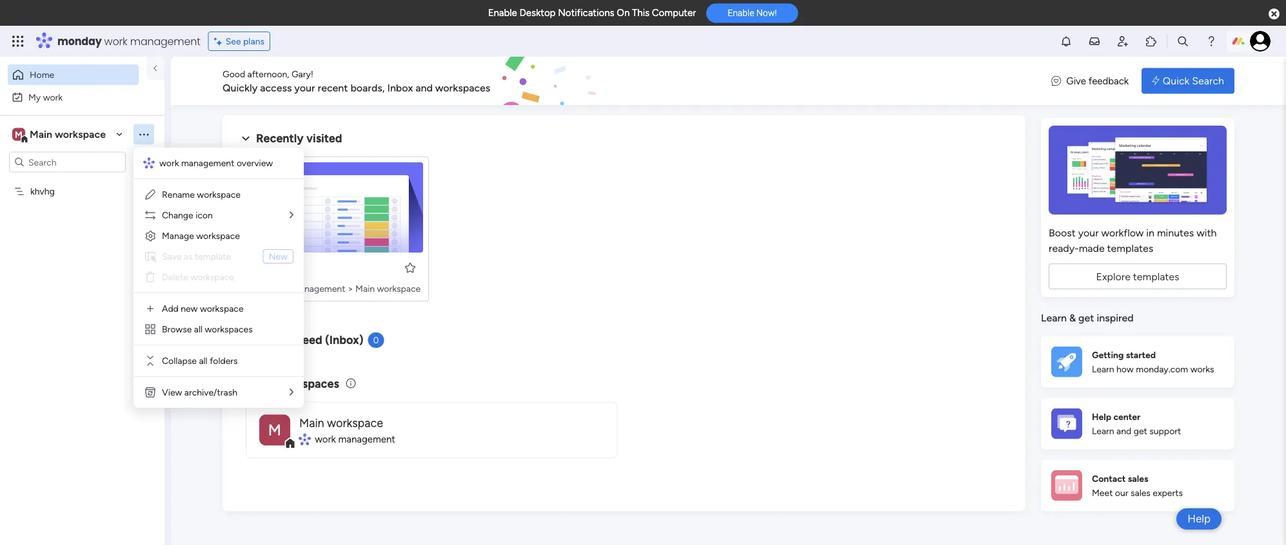 Task type: describe. For each thing, give the bounding box(es) containing it.
save as template
[[162, 251, 231, 262]]

0 horizontal spatial workspaces
[[205, 324, 253, 335]]

component image
[[254, 282, 266, 293]]

menu containing work management overview
[[134, 148, 304, 409]]

your inside boost your workflow in minutes with ready-made templates
[[1079, 227, 1099, 239]]

close recently visited image
[[238, 131, 254, 146]]

all for browse
[[194, 324, 203, 335]]

inbox image
[[1089, 35, 1102, 48]]

computer
[[652, 7, 696, 19]]

how
[[1117, 364, 1134, 375]]

help for help center learn and get support
[[1093, 412, 1112, 423]]

0 horizontal spatial workspace image
[[12, 127, 25, 142]]

workspace up icon
[[197, 189, 241, 200]]

collapse all folders image
[[144, 355, 157, 368]]

contact
[[1093, 474, 1126, 485]]

update
[[256, 334, 295, 348]]

learn & get inspired
[[1042, 312, 1134, 325]]

quickly
[[223, 82, 258, 94]]

khvhg list box
[[0, 178, 165, 377]]

this
[[632, 7, 650, 19]]

0 vertical spatial sales
[[1129, 474, 1149, 485]]

quick search
[[1163, 75, 1225, 87]]

minutes
[[1158, 227, 1195, 239]]

search
[[1193, 75, 1225, 87]]

work management overview
[[159, 158, 273, 169]]

work for work management > main workspace
[[270, 283, 290, 294]]

1 horizontal spatial main
[[299, 416, 324, 430]]

getting started learn how monday.com works
[[1093, 350, 1215, 375]]

feedback
[[1089, 75, 1129, 87]]

notifications image
[[1060, 35, 1073, 48]]

1 horizontal spatial workspace image
[[259, 415, 290, 446]]

list arrow image
[[290, 388, 294, 398]]

workspace selection element
[[12, 127, 108, 144]]

workspace inside delete workspace menu item
[[191, 272, 234, 283]]

rename workspace
[[162, 189, 241, 200]]

collapse
[[162, 356, 197, 367]]

inspired
[[1097, 312, 1134, 325]]

my for my work
[[28, 92, 41, 103]]

enable for enable now!
[[728, 8, 755, 18]]

inbox
[[388, 82, 413, 94]]

your inside good afternoon, gary! quickly access your recent boards, inbox and workspaces
[[295, 82, 315, 94]]

work inside button
[[43, 92, 63, 103]]

and inside the help center learn and get support
[[1117, 426, 1132, 437]]

icon
[[196, 210, 213, 221]]

give
[[1067, 75, 1087, 87]]

my work button
[[8, 87, 139, 107]]

boards,
[[351, 82, 385, 94]]

access
[[260, 82, 292, 94]]

change
[[162, 210, 193, 221]]

monday.com
[[1137, 364, 1189, 375]]

with
[[1197, 227, 1217, 239]]

overview
[[237, 158, 273, 169]]

getting started element
[[1042, 337, 1235, 388]]

add to favorites image
[[404, 262, 417, 275]]

delete workspace image
[[144, 271, 157, 284]]

started
[[1127, 350, 1157, 361]]

support
[[1150, 426, 1182, 437]]

(inbox)
[[325, 334, 364, 348]]

add new workspace image
[[144, 303, 157, 316]]

workspace down add to favorites image
[[377, 283, 421, 294]]

our
[[1116, 488, 1129, 499]]

delete
[[162, 272, 188, 283]]

&
[[1070, 312, 1077, 325]]

1 vertical spatial sales
[[1131, 488, 1151, 499]]

now!
[[757, 8, 777, 18]]

desktop
[[520, 7, 556, 19]]

browse
[[162, 324, 192, 335]]

main workspace inside 'workspace selection' element
[[30, 128, 106, 141]]

home button
[[8, 65, 139, 85]]

recent
[[318, 82, 348, 94]]

management for work management > main workspace
[[292, 283, 346, 294]]

rename
[[162, 189, 195, 200]]

0 horizontal spatial get
[[1079, 312, 1095, 325]]

center
[[1114, 412, 1141, 423]]

manage workspace
[[162, 231, 240, 242]]

v2 bolt switch image
[[1153, 74, 1160, 88]]

change icon image
[[144, 209, 157, 222]]

main inside 'workspace selection' element
[[30, 128, 52, 141]]

good afternoon, gary! quickly access your recent boards, inbox and workspaces
[[223, 68, 491, 94]]

0 vertical spatial learn
[[1042, 312, 1067, 325]]

manage
[[162, 231, 194, 242]]

list arrow image
[[290, 211, 294, 220]]

select product image
[[12, 35, 25, 48]]

boost
[[1049, 227, 1076, 239]]

delete workspace
[[162, 272, 234, 283]]

enable now!
[[728, 8, 777, 18]]

2 horizontal spatial main
[[356, 283, 375, 294]]

my for my workspaces
[[256, 377, 273, 391]]

>
[[348, 283, 353, 294]]

contact sales element
[[1042, 460, 1235, 512]]

enable desktop notifications on this computer
[[488, 7, 696, 19]]

invite members image
[[1117, 35, 1130, 48]]

manage workspace image
[[144, 230, 157, 243]]

home
[[30, 69, 54, 80]]

save
[[162, 251, 182, 262]]

works
[[1191, 364, 1215, 375]]

workspaces inside good afternoon, gary! quickly access your recent boards, inbox and workspaces
[[435, 82, 491, 94]]

in
[[1147, 227, 1155, 239]]

help center learn and get support
[[1093, 412, 1182, 437]]

learn for getting
[[1093, 364, 1115, 375]]

work for work management overview
[[159, 158, 179, 169]]

browse all workspaces image
[[144, 323, 157, 336]]

workspace up work management
[[327, 416, 383, 430]]

give feedback
[[1067, 75, 1129, 87]]



Task type: vqa. For each thing, say whether or not it's contained in the screenshot.
main to the left
yes



Task type: locate. For each thing, give the bounding box(es) containing it.
search everything image
[[1177, 35, 1190, 48]]

afternoon,
[[248, 68, 289, 79]]

enable left now!
[[728, 8, 755, 18]]

main
[[30, 128, 52, 141], [356, 283, 375, 294], [299, 416, 324, 430]]

new
[[181, 304, 198, 315]]

enable for enable desktop notifications on this computer
[[488, 7, 517, 19]]

workspaces right inbox
[[435, 82, 491, 94]]

workflow
[[1102, 227, 1144, 239]]

menu
[[134, 148, 304, 409]]

1 horizontal spatial khvhg
[[273, 262, 302, 275]]

management for work management overview
[[181, 158, 235, 169]]

get down center
[[1134, 426, 1148, 437]]

archive/trash
[[184, 388, 238, 399]]

main down my workspaces
[[299, 416, 324, 430]]

workspace inside 'workspace selection' element
[[55, 128, 106, 141]]

view
[[162, 388, 182, 399]]

option
[[0, 180, 165, 183]]

work right monday at the left
[[104, 34, 127, 48]]

workspace image
[[12, 127, 25, 142], [259, 415, 290, 446]]

0 horizontal spatial main
[[30, 128, 52, 141]]

1 vertical spatial learn
[[1093, 364, 1115, 375]]

folders
[[210, 356, 238, 367]]

monday
[[57, 34, 102, 48]]

dapulse close image
[[1269, 7, 1280, 21]]

apps image
[[1146, 35, 1158, 48]]

0
[[373, 335, 379, 346]]

0 vertical spatial your
[[295, 82, 315, 94]]

0 horizontal spatial enable
[[488, 7, 517, 19]]

all left folders in the bottom of the page
[[199, 356, 208, 367]]

work down the home
[[43, 92, 63, 103]]

delete workspace menu item
[[144, 270, 294, 285]]

view archive/trash image
[[144, 387, 157, 399]]

v2 user feedback image
[[1052, 74, 1062, 88]]

khvhg down search in workspace field
[[30, 186, 55, 197]]

add
[[162, 304, 179, 315]]

management inside menu
[[181, 158, 235, 169]]

see plans button
[[208, 32, 270, 51]]

workspaces
[[435, 82, 491, 94], [205, 324, 253, 335], [276, 377, 339, 391]]

your
[[295, 82, 315, 94], [1079, 227, 1099, 239]]

view archive/trash
[[162, 388, 238, 399]]

main workspace up search in workspace field
[[30, 128, 106, 141]]

main down my work on the left top of the page
[[30, 128, 52, 141]]

0 vertical spatial templates
[[1108, 242, 1154, 255]]

0 horizontal spatial your
[[295, 82, 315, 94]]

help image
[[1206, 35, 1218, 48]]

my
[[28, 92, 41, 103], [256, 377, 273, 391]]

help button
[[1177, 509, 1222, 530]]

khvhg inside list box
[[30, 186, 55, 197]]

add new workspace
[[162, 304, 244, 315]]

2 vertical spatial main
[[299, 416, 324, 430]]

1 horizontal spatial my
[[256, 377, 273, 391]]

0 horizontal spatial my
[[28, 92, 41, 103]]

new
[[269, 251, 288, 262]]

rename workspace image
[[144, 188, 157, 201]]

main workspace up work management
[[299, 416, 383, 430]]

gary orlando image
[[1251, 31, 1271, 52]]

update feed (inbox)
[[256, 334, 364, 348]]

enable left desktop
[[488, 7, 517, 19]]

all
[[194, 324, 203, 335], [199, 356, 208, 367]]

main right >
[[356, 283, 375, 294]]

learn for help
[[1093, 426, 1115, 437]]

1 horizontal spatial workspaces
[[276, 377, 339, 391]]

template
[[195, 251, 231, 262]]

my right close my workspaces image at the left bottom of the page
[[256, 377, 273, 391]]

contact sales meet our sales experts
[[1093, 474, 1184, 499]]

explore
[[1097, 271, 1131, 283]]

learn down center
[[1093, 426, 1115, 437]]

work
[[104, 34, 127, 48], [43, 92, 63, 103], [159, 158, 179, 169], [270, 283, 290, 294], [315, 434, 336, 446]]

service icon image
[[144, 250, 157, 263]]

0 vertical spatial khvhg
[[30, 186, 55, 197]]

0 vertical spatial workspaces
[[435, 82, 491, 94]]

help center element
[[1042, 399, 1235, 450]]

1 vertical spatial and
[[1117, 426, 1132, 437]]

workspace
[[55, 128, 106, 141], [197, 189, 241, 200], [196, 231, 240, 242], [191, 272, 234, 283], [377, 283, 421, 294], [200, 304, 244, 315], [327, 416, 383, 430]]

close my workspaces image
[[238, 377, 254, 392]]

experts
[[1153, 488, 1184, 499]]

workspace options image
[[137, 128, 150, 141]]

menu item containing save as template
[[144, 249, 294, 265]]

2 vertical spatial learn
[[1093, 426, 1115, 437]]

1 enable from the left
[[488, 7, 517, 19]]

enable now! button
[[707, 3, 799, 23]]

your down gary!
[[295, 82, 315, 94]]

boost your workflow in minutes with ready-made templates
[[1049, 227, 1217, 255]]

learn left the &
[[1042, 312, 1067, 325]]

1 vertical spatial khvhg
[[273, 262, 302, 275]]

0 vertical spatial workspace image
[[12, 127, 25, 142]]

getting
[[1093, 350, 1125, 361]]

recently
[[256, 132, 304, 146]]

1 vertical spatial templates
[[1134, 271, 1180, 283]]

2 horizontal spatial workspaces
[[435, 82, 491, 94]]

feed
[[298, 334, 322, 348]]

public board image
[[254, 261, 268, 276]]

explore templates
[[1097, 271, 1180, 283]]

enable
[[488, 7, 517, 19], [728, 8, 755, 18]]

help for help
[[1188, 513, 1211, 526]]

see plans
[[226, 36, 265, 47]]

and inside good afternoon, gary! quickly access your recent boards, inbox and workspaces
[[416, 82, 433, 94]]

1 vertical spatial workspaces
[[205, 324, 253, 335]]

all for collapse
[[199, 356, 208, 367]]

made
[[1080, 242, 1105, 255]]

1 vertical spatial main
[[356, 283, 375, 294]]

1 horizontal spatial enable
[[728, 8, 755, 18]]

my workspaces
[[256, 377, 339, 391]]

work up rename
[[159, 158, 179, 169]]

learn inside the help center learn and get support
[[1093, 426, 1115, 437]]

workspaces up folders in the bottom of the page
[[205, 324, 253, 335]]

2 enable from the left
[[728, 8, 755, 18]]

sales up the our
[[1129, 474, 1149, 485]]

1 horizontal spatial help
[[1188, 513, 1211, 526]]

templates inside boost your workflow in minutes with ready-made templates
[[1108, 242, 1154, 255]]

templates right explore
[[1134, 271, 1180, 283]]

workspaces down update feed (inbox)
[[276, 377, 339, 391]]

khvhg
[[30, 186, 55, 197], [273, 262, 302, 275]]

work management
[[315, 434, 396, 446]]

notifications
[[558, 7, 615, 19]]

0 vertical spatial help
[[1093, 412, 1112, 423]]

0 vertical spatial all
[[194, 324, 203, 335]]

0 vertical spatial m
[[15, 129, 23, 140]]

khvhg right the public board image
[[273, 262, 302, 275]]

workspace up search in workspace field
[[55, 128, 106, 141]]

sales right the our
[[1131, 488, 1151, 499]]

workspace up "template"
[[196, 231, 240, 242]]

1 horizontal spatial m
[[268, 421, 281, 440]]

work management > main workspace
[[270, 283, 421, 294]]

work for work management
[[315, 434, 336, 446]]

templates down workflow
[[1108, 242, 1154, 255]]

good
[[223, 68, 245, 79]]

meet
[[1093, 488, 1114, 499]]

my down the home
[[28, 92, 41, 103]]

work right component image
[[270, 283, 290, 294]]

my work
[[28, 92, 63, 103]]

0 vertical spatial and
[[416, 82, 433, 94]]

all down add new workspace
[[194, 324, 203, 335]]

workspace up browse all workspaces
[[200, 304, 244, 315]]

monday work management
[[57, 34, 201, 48]]

Search in workspace field
[[27, 155, 108, 170]]

0 horizontal spatial help
[[1093, 412, 1112, 423]]

1 vertical spatial your
[[1079, 227, 1099, 239]]

templates inside button
[[1134, 271, 1180, 283]]

see
[[226, 36, 241, 47]]

1 vertical spatial get
[[1134, 426, 1148, 437]]

workspace down "template"
[[191, 272, 234, 283]]

collapse all folders
[[162, 356, 238, 367]]

1 horizontal spatial main workspace
[[299, 416, 383, 430]]

as
[[184, 251, 193, 262]]

gary!
[[292, 68, 314, 79]]

1 horizontal spatial your
[[1079, 227, 1099, 239]]

open update feed (inbox) image
[[238, 333, 254, 349]]

0 horizontal spatial khvhg
[[30, 186, 55, 197]]

explore templates button
[[1049, 264, 1227, 290]]

change icon
[[162, 210, 213, 221]]

1 horizontal spatial get
[[1134, 426, 1148, 437]]

templates
[[1108, 242, 1154, 255], [1134, 271, 1180, 283]]

enable inside button
[[728, 8, 755, 18]]

get
[[1079, 312, 1095, 325], [1134, 426, 1148, 437]]

1 vertical spatial m
[[268, 421, 281, 440]]

0 vertical spatial my
[[28, 92, 41, 103]]

templates image image
[[1053, 126, 1224, 215]]

help inside button
[[1188, 513, 1211, 526]]

get inside the help center learn and get support
[[1134, 426, 1148, 437]]

visited
[[307, 132, 342, 146]]

1 vertical spatial my
[[256, 377, 273, 391]]

1 vertical spatial workspace image
[[259, 415, 290, 446]]

m inside 'workspace selection' element
[[15, 129, 23, 140]]

on
[[617, 7, 630, 19]]

and right inbox
[[416, 82, 433, 94]]

1 vertical spatial all
[[199, 356, 208, 367]]

and
[[416, 82, 433, 94], [1117, 426, 1132, 437]]

recently visited
[[256, 132, 342, 146]]

quick search button
[[1142, 68, 1235, 94]]

work down my workspaces
[[315, 434, 336, 446]]

help inside the help center learn and get support
[[1093, 412, 1112, 423]]

ready-
[[1049, 242, 1080, 255]]

sales
[[1129, 474, 1149, 485], [1131, 488, 1151, 499]]

main workspace
[[30, 128, 106, 141], [299, 416, 383, 430]]

get right the &
[[1079, 312, 1095, 325]]

0 horizontal spatial m
[[15, 129, 23, 140]]

1 vertical spatial main workspace
[[299, 416, 383, 430]]

learn inside getting started learn how monday.com works
[[1093, 364, 1115, 375]]

0 horizontal spatial main workspace
[[30, 128, 106, 141]]

your up the made
[[1079, 227, 1099, 239]]

0 vertical spatial get
[[1079, 312, 1095, 325]]

menu item
[[144, 249, 294, 265]]

0 vertical spatial main workspace
[[30, 128, 106, 141]]

my inside button
[[28, 92, 41, 103]]

m
[[15, 129, 23, 140], [268, 421, 281, 440]]

plans
[[243, 36, 265, 47]]

1 vertical spatial help
[[1188, 513, 1211, 526]]

0 horizontal spatial and
[[416, 82, 433, 94]]

help
[[1093, 412, 1112, 423], [1188, 513, 1211, 526]]

quick
[[1163, 75, 1190, 87]]

learn down getting
[[1093, 364, 1115, 375]]

and down center
[[1117, 426, 1132, 437]]

2 vertical spatial workspaces
[[276, 377, 339, 391]]

0 vertical spatial main
[[30, 128, 52, 141]]

management for work management
[[339, 434, 396, 446]]

1 horizontal spatial and
[[1117, 426, 1132, 437]]



